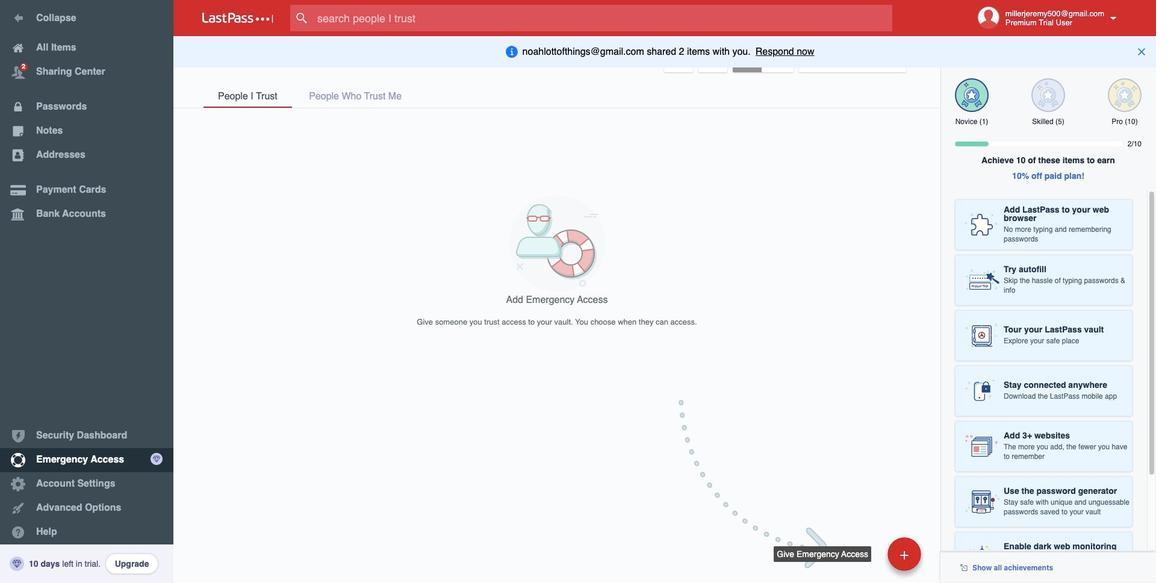 Task type: vqa. For each thing, say whether or not it's contained in the screenshot.
New item icon
no



Task type: locate. For each thing, give the bounding box(es) containing it.
search people I trust text field
[[290, 5, 916, 31]]

main navigation navigation
[[0, 0, 173, 583]]



Task type: describe. For each thing, give the bounding box(es) containing it.
lastpass image
[[202, 13, 273, 23]]

vault options navigation
[[173, 36, 941, 72]]

new item navigation
[[679, 400, 941, 583]]

Search search field
[[290, 5, 916, 31]]



